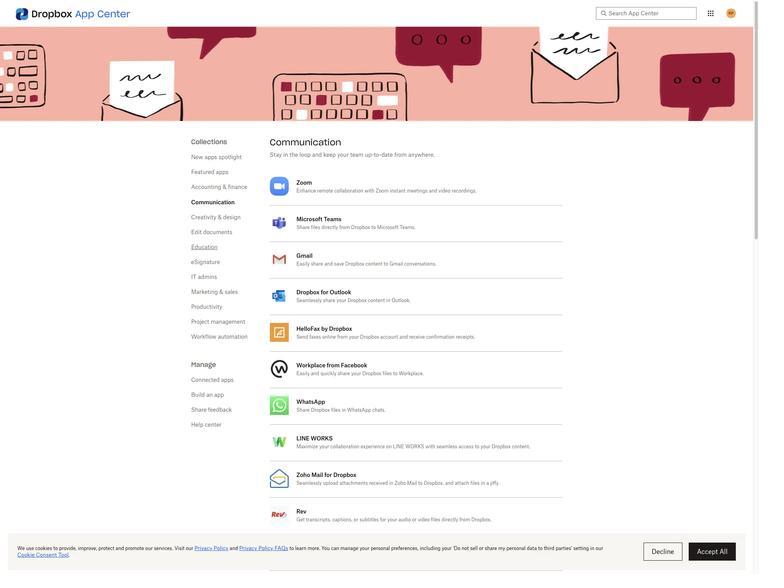 Task type: vqa. For each thing, say whether or not it's contained in the screenshot.
'Share feedback' at left bottom
yes



Task type: describe. For each thing, give the bounding box(es) containing it.
files inside microsoft teams share files directly from dropbox to microsoft teams.
[[311, 225, 320, 230]]

receipts.
[[456, 335, 475, 340]]

esignature link
[[191, 260, 220, 265]]

to inside workplace from facebook easily and quickly share your dropbox files to workplace.
[[393, 371, 398, 376]]

your right maximize
[[319, 445, 329, 449]]

1 vertical spatial communication
[[191, 199, 235, 206]]

faxes
[[310, 335, 321, 340]]

0 horizontal spatial line
[[297, 435, 310, 442]]

2 or from the left
[[412, 518, 417, 522]]

creativity & design
[[191, 215, 241, 221]]

documents
[[203, 230, 232, 235]]

in left a
[[481, 481, 485, 486]]

a
[[487, 481, 489, 486]]

attach
[[455, 481, 469, 486]]

1 vertical spatial microsoft
[[377, 225, 399, 230]]

connected apps link
[[191, 378, 234, 383]]

in right received
[[389, 481, 393, 486]]

seamless
[[437, 445, 457, 449]]

access
[[459, 445, 474, 449]]

dropbox left app
[[31, 8, 72, 20]]

finance
[[228, 185, 247, 190]]

dropbox.
[[472, 518, 492, 522]]

in inside dropbox for outlook seamlessly share your dropbox content in outlook.
[[386, 298, 390, 303]]

maximize
[[297, 445, 318, 449]]

help center link
[[191, 423, 222, 428]]

easily inside workplace from facebook easily and quickly share your dropbox files to workplace.
[[297, 371, 310, 376]]

apps for collections
[[205, 155, 217, 160]]

creativity & design link
[[191, 215, 241, 221]]

dropbox inside line works maximize your collaboration experience on line works with seamless access to your dropbox content.
[[492, 445, 511, 449]]

content.
[[512, 445, 531, 449]]

dropbox for outlook seamlessly share your dropbox content in outlook.
[[297, 289, 411, 303]]

to inside microsoft teams share files directly from dropbox to microsoft teams.
[[372, 225, 376, 230]]

files inside rev get transcripts, captions, or subtitles for your audio or video files directly from dropbox.
[[431, 518, 441, 522]]

accounting & finance
[[191, 185, 247, 190]]

kp button
[[725, 7, 738, 20]]

directly inside microsoft teams share files directly from dropbox to microsoft teams.
[[322, 225, 338, 230]]

help center
[[191, 423, 222, 428]]

creativity
[[191, 215, 216, 221]]

project management link
[[191, 320, 245, 325]]

from inside workplace from facebook easily and quickly share your dropbox files to workplace.
[[327, 362, 340, 369]]

online
[[322, 335, 336, 340]]

spotlight
[[219, 155, 242, 160]]

content inside gmail easily share and save dropbox content to gmail conversations.
[[366, 262, 383, 267]]

rev
[[297, 508, 307, 515]]

1 vertical spatial gmail
[[390, 262, 403, 267]]

audio
[[399, 518, 411, 522]]

transcripts,
[[306, 518, 331, 522]]

it admins
[[191, 275, 217, 280]]

send
[[297, 335, 308, 340]]

share feedback link
[[191, 408, 232, 413]]

seamlessly inside dropbox for outlook seamlessly share your dropbox content in outlook.
[[297, 298, 322, 303]]

1 vertical spatial zoom
[[376, 189, 389, 193]]

it admins link
[[191, 275, 217, 280]]

files inside whatsapp share dropbox files in whatsapp chats.
[[331, 408, 341, 413]]

0 vertical spatial gmail
[[297, 252, 313, 259]]

automation
[[218, 335, 248, 340]]

sales
[[225, 290, 238, 295]]

center
[[97, 8, 130, 20]]

dropbox inside gmail easily share and save dropbox content to gmail conversations.
[[345, 262, 364, 267]]

prezi
[[297, 545, 310, 551]]

receive
[[409, 335, 425, 340]]

education link
[[191, 245, 218, 250]]

share feedback
[[191, 408, 232, 413]]

in inside whatsapp share dropbox files in whatsapp chats.
[[342, 408, 346, 413]]

kp
[[729, 11, 734, 16]]

captions,
[[333, 518, 353, 522]]

edit documents link
[[191, 230, 232, 235]]

files inside workplace from facebook easily and quickly share your dropbox files to workplace.
[[383, 371, 392, 376]]

marketing & sales link
[[191, 290, 238, 295]]

instant
[[390, 189, 406, 193]]

the
[[290, 153, 298, 158]]

0 horizontal spatial whatsapp
[[297, 399, 325, 405]]

workplace.
[[399, 371, 424, 376]]

app
[[75, 8, 94, 20]]

loop
[[300, 153, 311, 158]]

remote
[[317, 189, 333, 193]]

collaboration inside zoom enhance remote collaboration with zoom instant meetings and video recordings.
[[334, 189, 364, 193]]

gmail easily share and save dropbox content to gmail conversations.
[[297, 252, 436, 267]]

to inside zoho mail for dropbox seamlessly upload attachments received in zoho mail to dropbox, and attach files in a jiffy.
[[418, 481, 423, 486]]

workflow automation
[[191, 335, 248, 340]]

your right access at the right bottom of page
[[481, 445, 491, 449]]

hellofax by dropbox send faxes online from your dropbox account and receive confirmation receipts.
[[297, 325, 475, 340]]

1 vertical spatial works
[[406, 445, 424, 449]]

share inside whatsapp share dropbox files in whatsapp chats.
[[297, 408, 310, 413]]

manage
[[191, 361, 216, 369]]

build an app
[[191, 393, 224, 398]]

esignature
[[191, 260, 220, 265]]

confirmation
[[426, 335, 455, 340]]

dropbox inside zoho mail for dropbox seamlessly upload attachments received in zoho mail to dropbox, and attach files in a jiffy.
[[333, 472, 357, 478]]

dropbox left account
[[360, 335, 379, 340]]

from right date at the top right of page
[[395, 153, 407, 158]]

get
[[297, 518, 305, 522]]

productivity link
[[191, 305, 222, 310]]

app
[[214, 393, 224, 398]]

content inside dropbox for outlook seamlessly share your dropbox content in outlook.
[[368, 298, 385, 303]]

1 vertical spatial apps
[[216, 170, 229, 175]]

seamlessly inside zoho mail for dropbox seamlessly upload attachments received in zoho mail to dropbox, and attach files in a jiffy.
[[297, 481, 322, 486]]

for inside dropbox for outlook seamlessly share your dropbox content in outlook.
[[321, 289, 329, 296]]

share inside workplace from facebook easily and quickly share your dropbox files to workplace.
[[338, 371, 350, 376]]

1 vertical spatial mail
[[407, 481, 417, 486]]

featured apps link
[[191, 170, 229, 175]]

admins
[[198, 275, 217, 280]]

meetings
[[407, 189, 428, 193]]

outlook
[[330, 289, 351, 296]]

account
[[381, 335, 398, 340]]

to inside gmail easily share and save dropbox content to gmail conversations.
[[384, 262, 388, 267]]

0 vertical spatial microsoft
[[297, 216, 323, 222]]

your inside workplace from facebook easily and quickly share your dropbox files to workplace.
[[351, 371, 361, 376]]

prezi link
[[270, 535, 562, 571]]

project
[[191, 320, 209, 325]]

an
[[206, 393, 213, 398]]

workplace
[[297, 362, 326, 369]]

education
[[191, 245, 218, 250]]

featured apps
[[191, 170, 229, 175]]

video inside zoom enhance remote collaboration with zoom instant meetings and video recordings.
[[439, 189, 451, 193]]

stay in the loop and keep your team up-to-date from anywhere.
[[270, 153, 435, 158]]

by
[[321, 325, 328, 332]]

for inside zoho mail for dropbox seamlessly upload attachments received in zoho mail to dropbox, and attach files in a jiffy.
[[325, 472, 332, 478]]

conversations.
[[405, 262, 436, 267]]

apps for manage
[[221, 378, 234, 383]]

share inside microsoft teams share files directly from dropbox to microsoft teams.
[[297, 225, 310, 230]]

anywhere.
[[408, 153, 435, 158]]

build an app link
[[191, 393, 224, 398]]



Task type: locate. For each thing, give the bounding box(es) containing it.
dropbox app center
[[31, 8, 130, 20]]

0 horizontal spatial gmail
[[297, 252, 313, 259]]

gmail
[[297, 252, 313, 259], [390, 262, 403, 267]]

or left subtitles
[[354, 518, 358, 522]]

and inside zoho mail for dropbox seamlessly upload attachments received in zoho mail to dropbox, and attach files in a jiffy.
[[445, 481, 454, 486]]

and inside workplace from facebook easily and quickly share your dropbox files to workplace.
[[311, 371, 319, 376]]

directly inside rev get transcripts, captions, or subtitles for your audio or video files directly from dropbox.
[[442, 518, 458, 522]]

share down outlook
[[323, 298, 335, 303]]

with inside zoom enhance remote collaboration with zoom instant meetings and video recordings.
[[365, 189, 375, 193]]

center
[[205, 423, 222, 428]]

1 vertical spatial zoho
[[395, 481, 406, 486]]

0 vertical spatial zoho
[[297, 472, 310, 478]]

experience
[[361, 445, 385, 449]]

1 horizontal spatial line
[[393, 445, 404, 449]]

and inside gmail easily share and save dropbox content to gmail conversations.
[[325, 262, 333, 267]]

in left chats.
[[342, 408, 346, 413]]

files down enhance
[[311, 225, 320, 230]]

& for design
[[218, 215, 222, 221]]

connected apps
[[191, 378, 234, 383]]

0 vertical spatial collaboration
[[334, 189, 364, 193]]

with inside line works maximize your collaboration experience on line works with seamless access to your dropbox content.
[[426, 445, 436, 449]]

1 horizontal spatial microsoft
[[377, 225, 399, 230]]

with left seamless
[[426, 445, 436, 449]]

collaboration left experience
[[331, 445, 360, 449]]

share left save
[[311, 262, 323, 267]]

and
[[312, 153, 322, 158], [429, 189, 438, 193], [325, 262, 333, 267], [400, 335, 408, 340], [311, 371, 319, 376], [445, 481, 454, 486]]

management
[[211, 320, 245, 325]]

line up maximize
[[297, 435, 310, 442]]

or
[[354, 518, 358, 522], [412, 518, 417, 522]]

your right keep
[[337, 153, 349, 158]]

easily
[[297, 262, 310, 267], [297, 371, 310, 376]]

& for sales
[[219, 290, 223, 295]]

files right audio
[[431, 518, 441, 522]]

line works maximize your collaboration experience on line works with seamless access to your dropbox content.
[[297, 435, 531, 449]]

new
[[191, 155, 203, 160]]

1 vertical spatial for
[[325, 472, 332, 478]]

share down build
[[191, 408, 207, 413]]

teams.
[[400, 225, 416, 230]]

feedback
[[208, 408, 232, 413]]

for right subtitles
[[380, 518, 386, 522]]

your right online
[[349, 335, 359, 340]]

edit documents
[[191, 230, 232, 235]]

files down the quickly
[[331, 408, 341, 413]]

1 horizontal spatial directly
[[442, 518, 458, 522]]

1 easily from the top
[[297, 262, 310, 267]]

date
[[382, 153, 393, 158]]

hellofax
[[297, 325, 320, 332]]

project management
[[191, 320, 245, 325]]

communication up loop
[[270, 137, 341, 148]]

dropbox right save
[[345, 262, 364, 267]]

and left receive
[[400, 335, 408, 340]]

1 vertical spatial whatsapp
[[347, 408, 371, 413]]

and left attach
[[445, 481, 454, 486]]

2 vertical spatial for
[[380, 518, 386, 522]]

dropbox up attachments
[[333, 472, 357, 478]]

and right the meetings on the right top
[[429, 189, 438, 193]]

2 vertical spatial &
[[219, 290, 223, 295]]

0 vertical spatial works
[[311, 435, 333, 442]]

zoom left instant
[[376, 189, 389, 193]]

dropbox up online
[[329, 325, 352, 332]]

your inside hellofax by dropbox send faxes online from your dropbox account and receive confirmation receipts.
[[349, 335, 359, 340]]

1 vertical spatial video
[[418, 518, 430, 522]]

your down outlook
[[337, 298, 346, 303]]

apps right new
[[205, 155, 217, 160]]

2 easily from the top
[[297, 371, 310, 376]]

1 vertical spatial share
[[323, 298, 335, 303]]

to left 'workplace.' on the bottom of the page
[[393, 371, 398, 376]]

your left audio
[[388, 518, 397, 522]]

save
[[334, 262, 344, 267]]

share inside dropbox for outlook seamlessly share your dropbox content in outlook.
[[323, 298, 335, 303]]

1 horizontal spatial communication
[[270, 137, 341, 148]]

collaboration inside line works maximize your collaboration experience on line works with seamless access to your dropbox content.
[[331, 445, 360, 449]]

0 horizontal spatial video
[[418, 518, 430, 522]]

2 vertical spatial apps
[[221, 378, 234, 383]]

or right audio
[[412, 518, 417, 522]]

whatsapp down the quickly
[[297, 399, 325, 405]]

connected
[[191, 378, 220, 383]]

facebook
[[341, 362, 367, 369]]

1 horizontal spatial with
[[426, 445, 436, 449]]

outlook.
[[392, 298, 411, 303]]

dropbox inside workplace from facebook easily and quickly share your dropbox files to workplace.
[[362, 371, 381, 376]]

dropbox down the quickly
[[311, 408, 330, 413]]

1 horizontal spatial whatsapp
[[347, 408, 371, 413]]

0 horizontal spatial communication
[[191, 199, 235, 206]]

easily down workplace
[[297, 371, 310, 376]]

team
[[350, 153, 364, 158]]

0 vertical spatial apps
[[205, 155, 217, 160]]

communication
[[270, 137, 341, 148], [191, 199, 235, 206]]

zoom up enhance
[[297, 179, 312, 186]]

for left outlook
[[321, 289, 329, 296]]

apps
[[205, 155, 217, 160], [216, 170, 229, 175], [221, 378, 234, 383]]

Search App Center text field
[[609, 9, 692, 18]]

dropbox up gmail easily share and save dropbox content to gmail conversations.
[[351, 225, 370, 230]]

to left dropbox,
[[418, 481, 423, 486]]

0 horizontal spatial zoho
[[297, 472, 310, 478]]

share down enhance
[[297, 225, 310, 230]]

enhance
[[297, 189, 316, 193]]

1 vertical spatial with
[[426, 445, 436, 449]]

to inside line works maximize your collaboration experience on line works with seamless access to your dropbox content.
[[475, 445, 480, 449]]

your inside rev get transcripts, captions, or subtitles for your audio or video files directly from dropbox.
[[388, 518, 397, 522]]

0 vertical spatial content
[[366, 262, 383, 267]]

& left design
[[218, 215, 222, 221]]

zoho mail for dropbox seamlessly upload attachments received in zoho mail to dropbox, and attach files in a jiffy.
[[297, 472, 500, 486]]

mail left dropbox,
[[407, 481, 417, 486]]

rev get transcripts, captions, or subtitles for your audio or video files directly from dropbox.
[[297, 508, 492, 522]]

recordings.
[[452, 189, 477, 193]]

zoom enhance remote collaboration with zoom instant meetings and video recordings.
[[297, 179, 477, 193]]

seamlessly up hellofax
[[297, 298, 322, 303]]

0 horizontal spatial with
[[365, 189, 375, 193]]

your inside dropbox for outlook seamlessly share your dropbox content in outlook.
[[337, 298, 346, 303]]

from inside hellofax by dropbox send faxes online from your dropbox account and receive confirmation receipts.
[[337, 335, 348, 340]]

collections
[[191, 138, 227, 146]]

1 horizontal spatial or
[[412, 518, 417, 522]]

for up upload
[[325, 472, 332, 478]]

0 horizontal spatial microsoft
[[297, 216, 323, 222]]

mail up upload
[[312, 472, 323, 478]]

video right audio
[[418, 518, 430, 522]]

in
[[283, 153, 288, 158], [386, 298, 390, 303], [342, 408, 346, 413], [389, 481, 393, 486], [481, 481, 485, 486]]

and down workplace
[[311, 371, 319, 376]]

whatsapp left chats.
[[347, 408, 371, 413]]

dropbox,
[[424, 481, 444, 486]]

dropbox left outlook
[[297, 289, 320, 296]]

0 horizontal spatial directly
[[322, 225, 338, 230]]

to-
[[374, 153, 382, 158]]

0 vertical spatial directly
[[322, 225, 338, 230]]

1 vertical spatial seamlessly
[[297, 481, 322, 486]]

& for finance
[[223, 185, 227, 190]]

0 vertical spatial line
[[297, 435, 310, 442]]

marketing & sales
[[191, 290, 238, 295]]

dropbox left content.
[[492, 445, 511, 449]]

microsoft left teams.
[[377, 225, 399, 230]]

for inside rev get transcripts, captions, or subtitles for your audio or video files directly from dropbox.
[[380, 518, 386, 522]]

workplace from facebook easily and quickly share your dropbox files to workplace.
[[297, 362, 424, 376]]

0 vertical spatial easily
[[297, 262, 310, 267]]

1 horizontal spatial video
[[439, 189, 451, 193]]

whatsapp
[[297, 399, 325, 405], [347, 408, 371, 413]]

& left finance
[[223, 185, 227, 190]]

share
[[297, 225, 310, 230], [191, 408, 207, 413], [297, 408, 310, 413]]

dropbox down outlook
[[348, 298, 367, 303]]

0 vertical spatial seamlessly
[[297, 298, 322, 303]]

content
[[366, 262, 383, 267], [368, 298, 385, 303]]

from
[[395, 153, 407, 158], [339, 225, 350, 230], [337, 335, 348, 340], [327, 362, 340, 369], [460, 518, 470, 522]]

workflow
[[191, 335, 216, 340]]

apps up app
[[221, 378, 234, 383]]

stay
[[270, 153, 282, 158]]

0 horizontal spatial works
[[311, 435, 333, 442]]

microsoft teams share files directly from dropbox to microsoft teams.
[[297, 216, 416, 230]]

microsoft left teams
[[297, 216, 323, 222]]

0 vertical spatial with
[[365, 189, 375, 193]]

files left 'workplace.' on the bottom of the page
[[383, 371, 392, 376]]

apps up 'accounting & finance' 'link'
[[216, 170, 229, 175]]

1 horizontal spatial gmail
[[390, 262, 403, 267]]

share down facebook
[[338, 371, 350, 376]]

video
[[439, 189, 451, 193], [418, 518, 430, 522]]

1 seamlessly from the top
[[297, 298, 322, 303]]

0 vertical spatial communication
[[270, 137, 341, 148]]

0 horizontal spatial zoom
[[297, 179, 312, 186]]

from down teams
[[339, 225, 350, 230]]

it
[[191, 275, 196, 280]]

1 vertical spatial directly
[[442, 518, 458, 522]]

productivity
[[191, 305, 222, 310]]

to right access at the right bottom of page
[[475, 445, 480, 449]]

0 horizontal spatial or
[[354, 518, 358, 522]]

your down facebook
[[351, 371, 361, 376]]

mail
[[312, 472, 323, 478], [407, 481, 417, 486]]

subtitles
[[360, 518, 379, 522]]

1 horizontal spatial zoom
[[376, 189, 389, 193]]

from left the dropbox.
[[460, 518, 470, 522]]

directly
[[322, 225, 338, 230], [442, 518, 458, 522]]

zoho down maximize
[[297, 472, 310, 478]]

0 vertical spatial share
[[311, 262, 323, 267]]

share
[[311, 262, 323, 267], [323, 298, 335, 303], [338, 371, 350, 376]]

collaboration right remote
[[334, 189, 364, 193]]

easily left save
[[297, 262, 310, 267]]

1 vertical spatial collaboration
[[331, 445, 360, 449]]

from inside microsoft teams share files directly from dropbox to microsoft teams.
[[339, 225, 350, 230]]

teams
[[324, 216, 342, 222]]

0 horizontal spatial mail
[[312, 472, 323, 478]]

featured
[[191, 170, 214, 175]]

chats.
[[372, 408, 386, 413]]

works right on
[[406, 445, 424, 449]]

works up maximize
[[311, 435, 333, 442]]

zoom
[[297, 179, 312, 186], [376, 189, 389, 193]]

directly down teams
[[322, 225, 338, 230]]

2 vertical spatial share
[[338, 371, 350, 376]]

1 vertical spatial line
[[393, 445, 404, 449]]

dropbox
[[31, 8, 72, 20], [351, 225, 370, 230], [345, 262, 364, 267], [297, 289, 320, 296], [348, 298, 367, 303], [329, 325, 352, 332], [360, 335, 379, 340], [362, 371, 381, 376], [311, 408, 330, 413], [492, 445, 511, 449], [333, 472, 357, 478]]

dropbox inside whatsapp share dropbox files in whatsapp chats.
[[311, 408, 330, 413]]

directly left the dropbox.
[[442, 518, 458, 522]]

1 or from the left
[[354, 518, 358, 522]]

line right on
[[393, 445, 404, 449]]

and left save
[[325, 262, 333, 267]]

from inside rev get transcripts, captions, or subtitles for your audio or video files directly from dropbox.
[[460, 518, 470, 522]]

seamlessly
[[297, 298, 322, 303], [297, 481, 322, 486]]

attachments
[[340, 481, 368, 486]]

0 vertical spatial whatsapp
[[297, 399, 325, 405]]

communication link
[[191, 199, 235, 206]]

zoho right received
[[395, 481, 406, 486]]

share up maximize
[[297, 408, 310, 413]]

accounting
[[191, 185, 221, 190]]

with
[[365, 189, 375, 193], [426, 445, 436, 449]]

dropbox down facebook
[[362, 371, 381, 376]]

1 vertical spatial easily
[[297, 371, 310, 376]]

1 vertical spatial &
[[218, 215, 222, 221]]

share inside gmail easily share and save dropbox content to gmail conversations.
[[311, 262, 323, 267]]

to up gmail easily share and save dropbox content to gmail conversations.
[[372, 225, 376, 230]]

1 horizontal spatial works
[[406, 445, 424, 449]]

0 vertical spatial video
[[439, 189, 451, 193]]

files inside zoho mail for dropbox seamlessly upload attachments received in zoho mail to dropbox, and attach files in a jiffy.
[[471, 481, 480, 486]]

0 vertical spatial &
[[223, 185, 227, 190]]

content left outlook.
[[368, 298, 385, 303]]

0 vertical spatial zoom
[[297, 179, 312, 186]]

in left outlook.
[[386, 298, 390, 303]]

in left the
[[283, 153, 288, 158]]

video inside rev get transcripts, captions, or subtitles for your audio or video files directly from dropbox.
[[418, 518, 430, 522]]

content right save
[[366, 262, 383, 267]]

easily inside gmail easily share and save dropbox content to gmail conversations.
[[297, 262, 310, 267]]

1 vertical spatial content
[[368, 298, 385, 303]]

seamlessly left upload
[[297, 481, 322, 486]]

video left recordings.
[[439, 189, 451, 193]]

0 vertical spatial mail
[[312, 472, 323, 478]]

1 horizontal spatial mail
[[407, 481, 417, 486]]

on
[[386, 445, 392, 449]]

2 seamlessly from the top
[[297, 481, 322, 486]]

works
[[311, 435, 333, 442], [406, 445, 424, 449]]

and inside hellofax by dropbox send faxes online from your dropbox account and receive confirmation receipts.
[[400, 335, 408, 340]]

design
[[223, 215, 241, 221]]

with left instant
[[365, 189, 375, 193]]

and right loop
[[312, 153, 322, 158]]

& left the sales
[[219, 290, 223, 295]]

dropbox inside microsoft teams share files directly from dropbox to microsoft teams.
[[351, 225, 370, 230]]

communication up creativity & design
[[191, 199, 235, 206]]

from right online
[[337, 335, 348, 340]]

to left conversations.
[[384, 262, 388, 267]]

files left a
[[471, 481, 480, 486]]

quickly
[[321, 371, 337, 376]]

help
[[191, 423, 203, 428]]

edit
[[191, 230, 202, 235]]

from up the quickly
[[327, 362, 340, 369]]

and inside zoom enhance remote collaboration with zoom instant meetings and video recordings.
[[429, 189, 438, 193]]

0 vertical spatial for
[[321, 289, 329, 296]]

1 horizontal spatial zoho
[[395, 481, 406, 486]]



